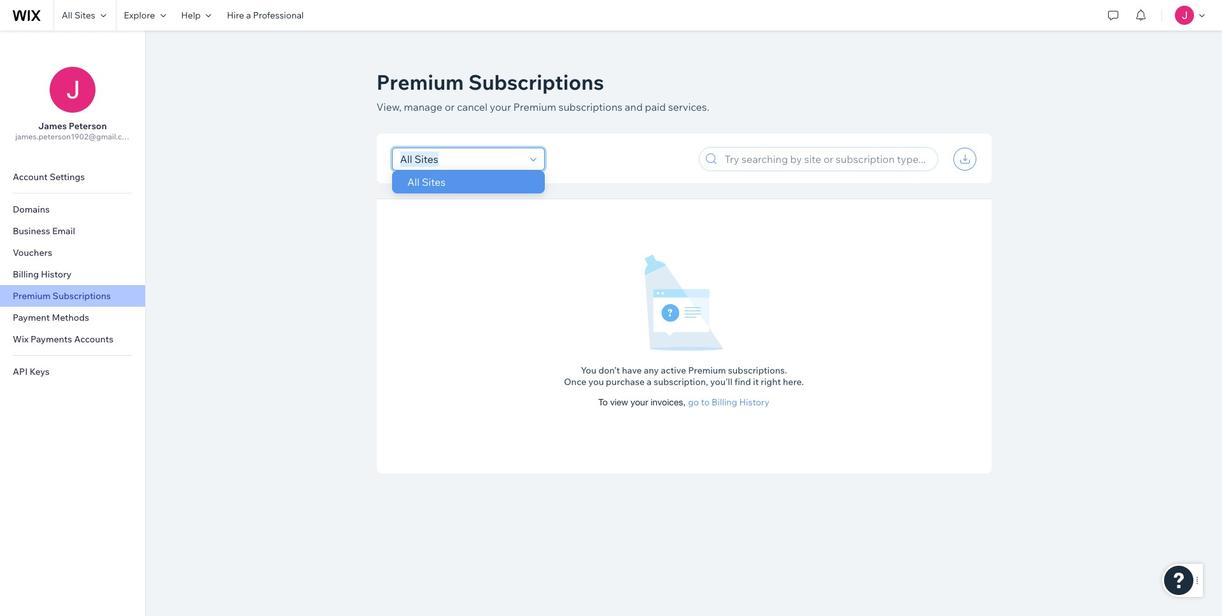 Task type: locate. For each thing, give the bounding box(es) containing it.
active
[[661, 365, 686, 376]]

1 horizontal spatial all sites
[[407, 176, 445, 188]]

right
[[761, 376, 781, 388]]

subscriptions.
[[728, 365, 787, 376]]

subscriptions down billing history "link"
[[53, 290, 111, 302]]

a
[[246, 10, 251, 21], [647, 376, 652, 388]]

all sites inside option
[[407, 176, 445, 188]]

0 vertical spatial all sites
[[62, 10, 95, 21]]

to view your invoices, go to billing history
[[598, 397, 769, 408]]

0 horizontal spatial history
[[41, 269, 72, 280]]

history inside "link"
[[41, 269, 72, 280]]

a inside you don't have any active premium subscriptions. once you purchase a subscription, you'll find it right here.
[[647, 376, 652, 388]]

any
[[644, 365, 659, 376]]

1 vertical spatial all sites
[[407, 176, 445, 188]]

once
[[564, 376, 586, 388]]

0 horizontal spatial billing
[[13, 269, 39, 280]]

all inside option
[[407, 176, 419, 188]]

history up the premium subscriptions
[[41, 269, 72, 280]]

0 horizontal spatial a
[[246, 10, 251, 21]]

1 horizontal spatial all
[[407, 176, 419, 188]]

1 vertical spatial billing
[[712, 397, 737, 408]]

wix
[[13, 334, 29, 345]]

0 horizontal spatial subscriptions
[[53, 290, 111, 302]]

billing
[[13, 269, 39, 280], [712, 397, 737, 408]]

1 vertical spatial history
[[739, 397, 769, 408]]

0 vertical spatial subscriptions
[[468, 69, 604, 95]]

a right have
[[647, 376, 652, 388]]

0 vertical spatial your
[[490, 101, 511, 113]]

subscriptions
[[468, 69, 604, 95], [53, 290, 111, 302]]

premium up to
[[688, 365, 726, 376]]

services.
[[668, 101, 709, 113]]

vouchers link
[[0, 242, 145, 263]]

premium inside you don't have any active premium subscriptions. once you purchase a subscription, you'll find it right here.
[[688, 365, 726, 376]]

0 horizontal spatial all sites
[[62, 10, 95, 21]]

1 vertical spatial a
[[647, 376, 652, 388]]

subscription,
[[654, 376, 708, 388]]

api keys
[[13, 366, 49, 377]]

1 vertical spatial your
[[631, 397, 648, 407]]

subscriptions up the subscriptions
[[468, 69, 604, 95]]

0 vertical spatial billing
[[13, 269, 39, 280]]

1 horizontal spatial your
[[631, 397, 648, 407]]

all
[[62, 10, 72, 21], [407, 176, 419, 188]]

history
[[41, 269, 72, 280], [739, 397, 769, 408]]

professional
[[253, 10, 304, 21]]

payment
[[13, 312, 50, 323]]

1 vertical spatial subscriptions
[[53, 290, 111, 302]]

email
[[52, 225, 75, 237]]

find
[[734, 376, 751, 388]]

subscriptions inside premium subscriptions view, manage or cancel your premium subscriptions and paid services.
[[468, 69, 604, 95]]

billing history
[[13, 269, 72, 280]]

to
[[598, 397, 608, 407]]

you'll
[[710, 376, 732, 388]]

0 horizontal spatial your
[[490, 101, 511, 113]]

None field
[[396, 148, 526, 170]]

accounts
[[74, 334, 113, 345]]

billing right to
[[712, 397, 737, 408]]

0 vertical spatial history
[[41, 269, 72, 280]]

your
[[490, 101, 511, 113], [631, 397, 648, 407]]

explore
[[124, 10, 155, 21]]

history down 'it'
[[739, 397, 769, 408]]

1 vertical spatial sites
[[421, 176, 445, 188]]

domains
[[13, 204, 50, 215]]

sidebar element
[[0, 31, 146, 616]]

premium up payment at the bottom
[[13, 290, 51, 302]]

0 vertical spatial sites
[[74, 10, 95, 21]]

premium left the subscriptions
[[513, 101, 556, 113]]

billing history link
[[0, 263, 145, 285]]

api keys link
[[0, 361, 145, 383]]

0 vertical spatial a
[[246, 10, 251, 21]]

premium inside premium subscriptions link
[[13, 290, 51, 302]]

a right hire
[[246, 10, 251, 21]]

your right view
[[631, 397, 648, 407]]

premium subscriptions
[[13, 290, 111, 302]]

or
[[445, 101, 455, 113]]

to
[[701, 397, 710, 408]]

1 horizontal spatial subscriptions
[[468, 69, 604, 95]]

methods
[[52, 312, 89, 323]]

wix payments accounts
[[13, 334, 113, 345]]

sites
[[74, 10, 95, 21], [421, 176, 445, 188]]

all sites
[[62, 10, 95, 21], [407, 176, 445, 188]]

premium
[[376, 69, 464, 95], [513, 101, 556, 113], [13, 290, 51, 302], [688, 365, 726, 376]]

0 horizontal spatial all
[[62, 10, 72, 21]]

1 horizontal spatial sites
[[421, 176, 445, 188]]

1 horizontal spatial a
[[647, 376, 652, 388]]

your right cancel
[[490, 101, 511, 113]]

billing down vouchers in the left of the page
[[13, 269, 39, 280]]

paid
[[645, 101, 666, 113]]

1 vertical spatial all
[[407, 176, 419, 188]]

go
[[688, 397, 699, 408]]

api
[[13, 366, 28, 377]]

hire a professional
[[227, 10, 304, 21]]

server error icon image
[[644, 254, 724, 352]]

domains link
[[0, 199, 145, 220]]

subscriptions inside sidebar element
[[53, 290, 111, 302]]

payment methods link
[[0, 307, 145, 328]]

billing inside "link"
[[13, 269, 39, 280]]



Task type: vqa. For each thing, say whether or not it's contained in the screenshot.
the rightmost a
yes



Task type: describe. For each thing, give the bounding box(es) containing it.
business
[[13, 225, 50, 237]]

keys
[[30, 366, 49, 377]]

settings
[[50, 171, 85, 183]]

0 vertical spatial all
[[62, 10, 72, 21]]

have
[[622, 365, 642, 376]]

subscriptions for premium subscriptions view, manage or cancel your premium subscriptions and paid services.
[[468, 69, 604, 95]]

view
[[610, 397, 628, 407]]

peterson
[[69, 120, 107, 132]]

don't
[[598, 365, 620, 376]]

you
[[581, 365, 596, 376]]

payment methods
[[13, 312, 89, 323]]

go to billing history link
[[688, 397, 769, 408]]

account settings link
[[0, 166, 145, 188]]

vouchers
[[13, 247, 52, 258]]

and
[[625, 101, 643, 113]]

0 horizontal spatial sites
[[74, 10, 95, 21]]

purchase
[[606, 376, 645, 388]]

help button
[[173, 0, 219, 31]]

sites inside option
[[421, 176, 445, 188]]

you
[[588, 376, 604, 388]]

manage
[[404, 101, 442, 113]]

james
[[38, 120, 67, 132]]

premium subscriptions link
[[0, 285, 145, 307]]

payments
[[31, 334, 72, 345]]

james peterson james.peterson1902@gmail.com
[[15, 120, 133, 141]]

business email link
[[0, 220, 145, 242]]

hire a professional link
[[219, 0, 311, 31]]

invoices,
[[651, 397, 686, 407]]

account
[[13, 171, 48, 183]]

premium up manage
[[376, 69, 464, 95]]

account settings
[[13, 171, 85, 183]]

premium subscriptions view, manage or cancel your premium subscriptions and paid services.
[[376, 69, 709, 113]]

here.
[[783, 376, 804, 388]]

all sites option
[[392, 171, 544, 193]]

Try searching by site or subscription type... field
[[721, 148, 933, 171]]

you don't have any active premium subscriptions. once you purchase a subscription, you'll find it right here.
[[564, 365, 804, 388]]

1 horizontal spatial history
[[739, 397, 769, 408]]

cancel
[[457, 101, 488, 113]]

help
[[181, 10, 201, 21]]

view,
[[376, 101, 402, 113]]

business email
[[13, 225, 75, 237]]

it
[[753, 376, 759, 388]]

subscriptions
[[559, 101, 622, 113]]

james.peterson1902@gmail.com
[[15, 132, 133, 141]]

subscriptions for premium subscriptions
[[53, 290, 111, 302]]

1 horizontal spatial billing
[[712, 397, 737, 408]]

wix payments accounts link
[[0, 328, 145, 350]]

your inside premium subscriptions view, manage or cancel your premium subscriptions and paid services.
[[490, 101, 511, 113]]

your inside to view your invoices, go to billing history
[[631, 397, 648, 407]]

hire
[[227, 10, 244, 21]]



